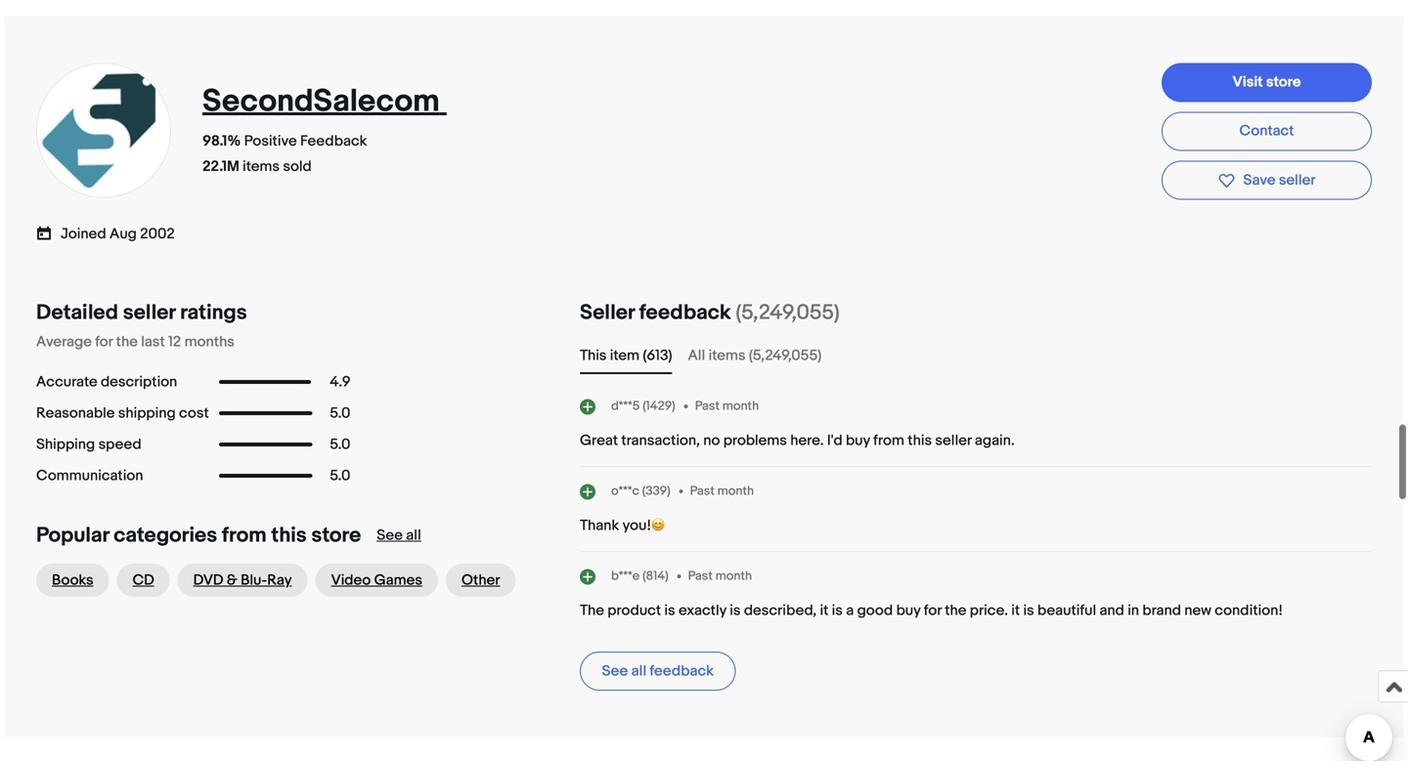 Task type: locate. For each thing, give the bounding box(es) containing it.
for left price.
[[924, 602, 942, 620]]

see up games
[[377, 527, 403, 545]]

1 vertical spatial this
[[271, 523, 307, 549]]

0 horizontal spatial seller
[[123, 300, 175, 326]]

d***5 (1429)
[[611, 399, 676, 414]]

month up exactly
[[716, 569, 752, 585]]

items right the all
[[709, 347, 746, 365]]

see down the product at bottom
[[602, 663, 628, 681]]

month down problems
[[718, 484, 754, 500]]

the
[[580, 602, 604, 620]]

is
[[665, 602, 675, 620], [730, 602, 741, 620], [832, 602, 843, 620], [1024, 602, 1034, 620]]

transaction,
[[621, 432, 700, 450]]

secondsalecom image
[[35, 62, 172, 199]]

seller inside button
[[1279, 172, 1316, 189]]

this up ray
[[271, 523, 307, 549]]

save
[[1244, 172, 1276, 189]]

from up dvd & blu-ray
[[222, 523, 267, 549]]

0 vertical spatial this
[[908, 432, 932, 450]]

1 horizontal spatial buy
[[897, 602, 921, 620]]

shipping speed
[[36, 436, 141, 454]]

cost
[[179, 405, 209, 423]]

see for see all
[[377, 527, 403, 545]]

store up video
[[311, 523, 361, 549]]

4 is from the left
[[1024, 602, 1034, 620]]

contact link
[[1162, 112, 1372, 151]]

0 vertical spatial from
[[874, 432, 905, 450]]

all up games
[[406, 527, 421, 545]]

0 horizontal spatial it
[[820, 602, 829, 620]]

2 vertical spatial seller
[[935, 432, 972, 450]]

past month
[[695, 399, 759, 414], [690, 484, 754, 500], [688, 569, 752, 585]]

store
[[1267, 73, 1301, 91], [311, 523, 361, 549]]

described,
[[744, 602, 817, 620]]

secondsalecom link
[[202, 83, 447, 121]]

0 vertical spatial the
[[116, 334, 138, 351]]

1 vertical spatial (5,249,055)
[[749, 347, 822, 365]]

feedback
[[300, 133, 367, 150]]

for down detailed
[[95, 334, 113, 351]]

see for see all feedback
[[602, 663, 628, 681]]

it
[[820, 602, 829, 620], [1012, 602, 1020, 620]]

sold
[[283, 158, 312, 176]]

98.1% positive feedback 22.1m items sold
[[202, 133, 367, 176]]

2 horizontal spatial seller
[[1279, 172, 1316, 189]]

is left exactly
[[665, 602, 675, 620]]

past
[[695, 399, 720, 414], [690, 484, 715, 500], [688, 569, 713, 585]]

communication
[[36, 468, 143, 485]]

cd
[[133, 572, 154, 590]]

seller
[[1279, 172, 1316, 189], [123, 300, 175, 326], [935, 432, 972, 450]]

all down the product at bottom
[[631, 663, 647, 681]]

past month up 'no'
[[695, 399, 759, 414]]

(339)
[[642, 484, 671, 500]]

1 is from the left
[[665, 602, 675, 620]]

2 is from the left
[[730, 602, 741, 620]]

buy
[[846, 432, 870, 450], [897, 602, 921, 620]]

4.9
[[330, 374, 351, 391]]

2 vertical spatial past
[[688, 569, 713, 585]]

buy right good in the bottom of the page
[[897, 602, 921, 620]]

the left price.
[[945, 602, 967, 620]]

0 horizontal spatial see
[[377, 527, 403, 545]]

0 vertical spatial month
[[723, 399, 759, 414]]

shipping
[[118, 405, 176, 423]]

0 horizontal spatial from
[[222, 523, 267, 549]]

1 vertical spatial all
[[631, 663, 647, 681]]

it left a
[[820, 602, 829, 620]]

feedback down exactly
[[650, 663, 714, 681]]

0 vertical spatial for
[[95, 334, 113, 351]]

beautiful
[[1038, 602, 1097, 620]]

item
[[610, 347, 640, 365]]

1 horizontal spatial this
[[908, 432, 932, 450]]

1 vertical spatial for
[[924, 602, 942, 620]]

is left beautiful
[[1024, 602, 1034, 620]]

games
[[374, 572, 423, 590]]

1 horizontal spatial the
[[945, 602, 967, 620]]

this
[[908, 432, 932, 450], [271, 523, 307, 549]]

0 vertical spatial store
[[1267, 73, 1301, 91]]

1 horizontal spatial all
[[631, 663, 647, 681]]

(5,249,055) up great transaction, no problems here. i'd buy from this seller again. on the bottom
[[749, 347, 822, 365]]

past for you!😊
[[690, 484, 715, 500]]

buy right i'd
[[846, 432, 870, 450]]

2 5.0 from the top
[[330, 436, 351, 454]]

22.1m
[[202, 158, 239, 176]]

1 vertical spatial past
[[690, 484, 715, 500]]

seller feedback (5,249,055)
[[580, 300, 840, 326]]

from
[[874, 432, 905, 450], [222, 523, 267, 549]]

2 vertical spatial past month
[[688, 569, 752, 585]]

the
[[116, 334, 138, 351], [945, 602, 967, 620]]

1 vertical spatial from
[[222, 523, 267, 549]]

description
[[101, 374, 177, 391]]

tab list
[[580, 345, 1372, 367]]

12
[[168, 334, 181, 351]]

all
[[688, 347, 705, 365]]

1 vertical spatial past month
[[690, 484, 754, 500]]

1 horizontal spatial from
[[874, 432, 905, 450]]

aug
[[110, 226, 137, 243]]

you!😊
[[623, 517, 665, 535]]

1 horizontal spatial for
[[924, 602, 942, 620]]

seller right save on the right top
[[1279, 172, 1316, 189]]

0 horizontal spatial all
[[406, 527, 421, 545]]

items
[[243, 158, 280, 176], [709, 347, 746, 365]]

(5,249,055)
[[736, 300, 840, 326], [749, 347, 822, 365]]

reasonable
[[36, 405, 115, 423]]

past month down 'no'
[[690, 484, 754, 500]]

0 horizontal spatial buy
[[846, 432, 870, 450]]

1 horizontal spatial store
[[1267, 73, 1301, 91]]

0 vertical spatial (5,249,055)
[[736, 300, 840, 326]]

1 vertical spatial seller
[[123, 300, 175, 326]]

(814)
[[643, 569, 669, 585]]

1 horizontal spatial see
[[602, 663, 628, 681]]

problems
[[723, 432, 787, 450]]

2 vertical spatial month
[[716, 569, 752, 585]]

feedback up the all
[[639, 300, 731, 326]]

average
[[36, 334, 92, 351]]

shipping
[[36, 436, 95, 454]]

other link
[[446, 564, 516, 598]]

see all feedback link
[[580, 652, 736, 691]]

0 vertical spatial seller
[[1279, 172, 1316, 189]]

a
[[846, 602, 854, 620]]

1 vertical spatial see
[[602, 663, 628, 681]]

0 horizontal spatial for
[[95, 334, 113, 351]]

1 horizontal spatial items
[[709, 347, 746, 365]]

0 vertical spatial items
[[243, 158, 280, 176]]

past month for product
[[688, 569, 752, 585]]

the left last
[[116, 334, 138, 351]]

thank you!😊
[[580, 517, 665, 535]]

from right i'd
[[874, 432, 905, 450]]

0 vertical spatial all
[[406, 527, 421, 545]]

month up problems
[[723, 399, 759, 414]]

all
[[406, 527, 421, 545], [631, 663, 647, 681]]

0 vertical spatial see
[[377, 527, 403, 545]]

0 horizontal spatial items
[[243, 158, 280, 176]]

past right (339)
[[690, 484, 715, 500]]

0 vertical spatial past
[[695, 399, 720, 414]]

items down positive
[[243, 158, 280, 176]]

cd link
[[117, 564, 170, 598]]

it right price.
[[1012, 602, 1020, 620]]

2 vertical spatial 5.0
[[330, 468, 351, 485]]

0 horizontal spatial store
[[311, 523, 361, 549]]

past month for you!😊
[[690, 484, 754, 500]]

(613)
[[643, 347, 672, 365]]

this
[[580, 347, 607, 365]]

seller up last
[[123, 300, 175, 326]]

d***5
[[611, 399, 640, 414]]

past up 'no'
[[695, 399, 720, 414]]

month for exactly
[[716, 569, 752, 585]]

month
[[723, 399, 759, 414], [718, 484, 754, 500], [716, 569, 752, 585]]

1 vertical spatial month
[[718, 484, 754, 500]]

again.
[[975, 432, 1015, 450]]

seller left again.
[[935, 432, 972, 450]]

past month up exactly
[[688, 569, 752, 585]]

accurate description
[[36, 374, 177, 391]]

this left again.
[[908, 432, 932, 450]]

0 vertical spatial past month
[[695, 399, 759, 414]]

0 vertical spatial 5.0
[[330, 405, 351, 423]]

average for the last 12 months
[[36, 334, 235, 351]]

past up exactly
[[688, 569, 713, 585]]

store right visit
[[1267, 73, 1301, 91]]

(5,249,055) up all items (5,249,055) in the top of the page
[[736, 300, 840, 326]]

1 vertical spatial items
[[709, 347, 746, 365]]

is left a
[[832, 602, 843, 620]]

1 vertical spatial 5.0
[[330, 436, 351, 454]]

price.
[[970, 602, 1008, 620]]

1 horizontal spatial it
[[1012, 602, 1020, 620]]

great transaction, no problems here. i'd buy from this seller again.
[[580, 432, 1015, 450]]

1 vertical spatial buy
[[897, 602, 921, 620]]

is right exactly
[[730, 602, 741, 620]]

1 5.0 from the top
[[330, 405, 351, 423]]

0 horizontal spatial this
[[271, 523, 307, 549]]



Task type: describe. For each thing, give the bounding box(es) containing it.
all for see all feedback
[[631, 663, 647, 681]]

detailed seller ratings
[[36, 300, 247, 326]]

seller for save
[[1279, 172, 1316, 189]]

great
[[580, 432, 618, 450]]

0 vertical spatial buy
[[846, 432, 870, 450]]

(1429)
[[643, 399, 676, 414]]

other
[[462, 572, 500, 590]]

1 vertical spatial feedback
[[650, 663, 714, 681]]

i'd
[[827, 432, 843, 450]]

thank
[[580, 517, 619, 535]]

good
[[857, 602, 893, 620]]

dvd
[[193, 572, 224, 590]]

product
[[608, 602, 661, 620]]

reasonable shipping cost
[[36, 405, 209, 423]]

popular
[[36, 523, 109, 549]]

brand
[[1143, 602, 1181, 620]]

video games link
[[315, 564, 438, 598]]

5.0 for speed
[[330, 436, 351, 454]]

this item (613)
[[580, 347, 672, 365]]

b***e
[[611, 569, 640, 585]]

1 it from the left
[[820, 602, 829, 620]]

0 horizontal spatial the
[[116, 334, 138, 351]]

visit
[[1233, 73, 1263, 91]]

1 vertical spatial the
[[945, 602, 967, 620]]

1 vertical spatial store
[[311, 523, 361, 549]]

b***e (814)
[[611, 569, 669, 585]]

blu-
[[241, 572, 267, 590]]

dvd & blu-ray
[[193, 572, 292, 590]]

detailed
[[36, 300, 118, 326]]

joined aug 2002
[[61, 226, 175, 243]]

secondsalecom
[[202, 83, 440, 121]]

month for problems
[[723, 399, 759, 414]]

condition!
[[1215, 602, 1283, 620]]

the product is exactly is described, it is a good buy for the price. it is beautiful and in brand new condition!
[[580, 602, 1283, 620]]

books
[[52, 572, 93, 590]]

no
[[703, 432, 720, 450]]

last
[[141, 334, 165, 351]]

joined
[[61, 226, 106, 243]]

books link
[[36, 564, 109, 598]]

2002
[[140, 226, 175, 243]]

(5,249,055) for all items (5,249,055)
[[749, 347, 822, 365]]

3 is from the left
[[832, 602, 843, 620]]

popular categories from this store
[[36, 523, 361, 549]]

(5,249,055) for seller feedback (5,249,055)
[[736, 300, 840, 326]]

seller for detailed
[[123, 300, 175, 326]]

dvd & blu-ray link
[[178, 564, 308, 598]]

1 horizontal spatial seller
[[935, 432, 972, 450]]

ratings
[[180, 300, 247, 326]]

text__icon wrapper image
[[36, 224, 61, 241]]

&
[[227, 572, 238, 590]]

contact
[[1240, 122, 1294, 140]]

2 it from the left
[[1012, 602, 1020, 620]]

items inside tab list
[[709, 347, 746, 365]]

see all feedback
[[602, 663, 714, 681]]

positive
[[244, 133, 297, 150]]

98.1%
[[202, 133, 241, 150]]

in
[[1128, 602, 1140, 620]]

0 vertical spatial feedback
[[639, 300, 731, 326]]

months
[[185, 334, 235, 351]]

all for see all
[[406, 527, 421, 545]]

5.0 for shipping
[[330, 405, 351, 423]]

past for transaction,
[[695, 399, 720, 414]]

here.
[[791, 432, 824, 450]]

o***c
[[611, 484, 640, 500]]

and
[[1100, 602, 1125, 620]]

past month for transaction,
[[695, 399, 759, 414]]

tab list containing this item (613)
[[580, 345, 1372, 367]]

see all
[[377, 527, 421, 545]]

accurate
[[36, 374, 97, 391]]

all items (5,249,055)
[[688, 347, 822, 365]]

video games
[[331, 572, 423, 590]]

exactly
[[679, 602, 727, 620]]

categories
[[114, 523, 217, 549]]

speed
[[98, 436, 141, 454]]

save seller
[[1244, 172, 1316, 189]]

visit store
[[1233, 73, 1301, 91]]

video
[[331, 572, 371, 590]]

seller
[[580, 300, 635, 326]]

3 5.0 from the top
[[330, 468, 351, 485]]

past for product
[[688, 569, 713, 585]]

save seller button
[[1162, 161, 1372, 200]]

items inside 98.1% positive feedback 22.1m items sold
[[243, 158, 280, 176]]

o***c (339)
[[611, 484, 671, 500]]

ray
[[267, 572, 292, 590]]

visit store link
[[1162, 63, 1372, 102]]

see all link
[[377, 527, 421, 545]]



Task type: vqa. For each thing, say whether or not it's contained in the screenshot.


